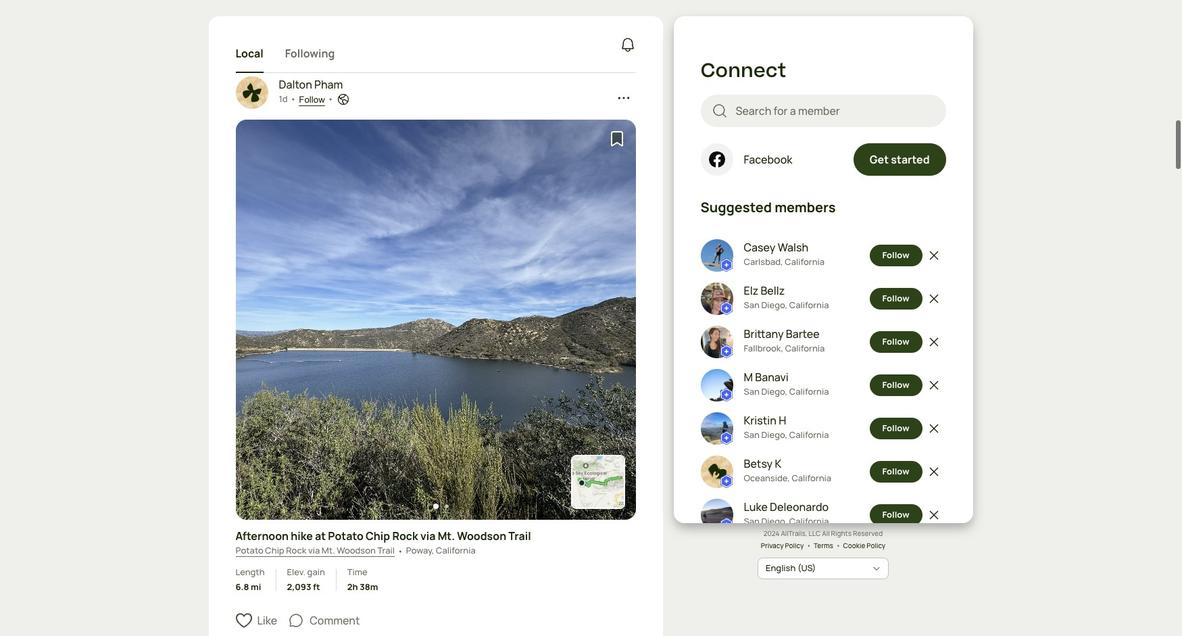 Task type: vqa. For each thing, say whether or not it's contained in the screenshot.
Add to list "icon"
yes



Task type: locate. For each thing, give the bounding box(es) containing it.
1 san from the top
[[744, 299, 760, 311]]

chip
[[366, 529, 390, 543], [265, 544, 284, 556]]

• right 1d
[[290, 93, 296, 105]]

dismiss image
[[927, 292, 941, 306], [927, 422, 941, 435]]

san down kristin
[[744, 429, 760, 441]]

1 diego, from the top
[[761, 299, 788, 311]]

brittany bartee link
[[744, 326, 825, 342]]

rock
[[392, 529, 418, 543], [286, 544, 306, 556]]

follow button for m banavi
[[870, 375, 922, 396]]

brittany
[[744, 327, 784, 341]]

follow inside 1d • follow •
[[299, 94, 325, 104]]

policy
[[785, 540, 804, 550], [867, 540, 886, 550]]

1 dismiss image from the top
[[927, 292, 941, 306]]

1 dismiss image from the top
[[927, 249, 941, 262]]

california inside afternoon hike at potato chip rock via mt. woodson trail potato chip rock via mt. woodson trail • poway, california
[[436, 544, 476, 556]]

potato right at
[[328, 529, 364, 543]]

m banavi san diego, california
[[744, 370, 829, 398]]

diego, for bellz
[[761, 299, 788, 311]]

san down m
[[744, 385, 760, 398]]

dismiss image for bellz
[[927, 292, 941, 306]]

bellz
[[761, 283, 785, 298]]

california up betsy k link
[[789, 429, 829, 441]]

mt.
[[438, 529, 455, 543], [322, 544, 335, 556]]

policy down reserved
[[867, 540, 886, 550]]

rock down hike
[[286, 544, 306, 556]]

alltrails,
[[781, 529, 807, 538]]

follow button for betsy k
[[870, 461, 922, 483]]

dismiss image for deleonardo
[[927, 508, 941, 522]]

via down at
[[308, 544, 320, 556]]

banavi
[[755, 370, 789, 385]]

4 dismiss image from the top
[[927, 465, 941, 479]]

hike
[[291, 529, 313, 543]]

san for luke
[[744, 515, 760, 527]]

california up bartee
[[789, 299, 829, 311]]

0 vertical spatial rock
[[392, 529, 418, 543]]

casey
[[744, 240, 776, 255]]

follow
[[299, 94, 325, 104], [882, 249, 910, 261], [882, 292, 910, 304], [882, 336, 910, 348], [882, 379, 910, 391], [882, 422, 910, 434], [882, 465, 910, 478], [882, 509, 910, 521]]

Search for a member field
[[736, 102, 935, 119]]

casey walsh image
[[701, 239, 733, 272]]

afternoon hike at potato chip rock via mt. woodson trail potato chip rock via mt. woodson trail • poway, california
[[236, 529, 531, 557]]

potato chip rock via mt. woodson trail link
[[236, 544, 395, 557]]

san for m
[[744, 385, 760, 398]]

2 diego, from the top
[[761, 385, 788, 398]]

2 dismiss image from the top
[[927, 422, 941, 435]]

brittany bartee image
[[701, 326, 733, 358]]

cookie policy link
[[843, 540, 886, 550]]

policy down alltrails,
[[785, 540, 804, 550]]

potato down 'afternoon'
[[236, 544, 263, 556]]

california up llc at the bottom of page
[[789, 515, 829, 527]]

california inside the elz bellz san diego, california
[[789, 299, 829, 311]]

•
[[290, 93, 296, 105], [328, 93, 334, 105], [807, 540, 811, 550], [836, 540, 841, 550], [397, 545, 403, 557]]

navigate previous image
[[250, 313, 264, 326]]

bartee
[[786, 327, 820, 341]]

diego, inside m banavi san diego, california
[[761, 385, 788, 398]]

facebook
[[744, 152, 793, 167]]

california down bartee
[[785, 342, 825, 354]]

time
[[347, 566, 368, 578]]

woodson
[[457, 529, 506, 543], [337, 544, 376, 556]]

1 horizontal spatial trail
[[509, 529, 531, 543]]

38m
[[360, 580, 378, 593]]

1d • follow •
[[279, 93, 334, 105]]

mi
[[251, 580, 261, 593]]

None search field
[[701, 94, 946, 127]]

diego, for banavi
[[761, 385, 788, 398]]

2,093
[[287, 580, 311, 593]]

kristin h san diego, california
[[744, 413, 829, 441]]

1 horizontal spatial mt.
[[438, 529, 455, 543]]

dismiss image for walsh
[[927, 249, 941, 262]]

rock up poway,
[[392, 529, 418, 543]]

cookie consent banner dialog
[[16, 572, 1166, 620]]

1 horizontal spatial policy
[[867, 540, 886, 550]]

potato
[[328, 529, 364, 543], [236, 544, 263, 556]]

tab list
[[236, 35, 335, 73]]

0 vertical spatial dismiss image
[[927, 292, 941, 306]]

1 horizontal spatial chip
[[366, 529, 390, 543]]

• down pham
[[328, 93, 334, 105]]

get started button
[[854, 143, 946, 175]]

dialog
[[0, 0, 1182, 636]]

0 horizontal spatial chip
[[265, 544, 284, 556]]

3 dismiss image from the top
[[927, 379, 941, 392]]

casey walsh carlsbad, california
[[744, 240, 825, 268]]

diego, inside 'kristin h san diego, california'
[[761, 429, 788, 441]]

k
[[775, 456, 782, 471]]

1 vertical spatial potato
[[236, 544, 263, 556]]

2024 alltrails, llc all rights reserved privacy policy • terms • cookie policy
[[761, 529, 886, 550]]

san inside luke deleonardo san diego, california
[[744, 515, 760, 527]]

0 horizontal spatial woodson
[[337, 544, 376, 556]]

1 vertical spatial dismiss image
[[927, 422, 941, 435]]

san inside m banavi san diego, california
[[744, 385, 760, 398]]

california
[[785, 256, 825, 268], [789, 299, 829, 311], [785, 342, 825, 354], [789, 385, 829, 398], [789, 429, 829, 441], [792, 472, 831, 484], [789, 515, 829, 527], [436, 544, 476, 556]]

m
[[744, 370, 753, 385]]

4 san from the top
[[744, 515, 760, 527]]

• left poway,
[[397, 545, 403, 557]]

diego, down the h
[[761, 429, 788, 441]]

betsy k oceanside, california
[[744, 456, 831, 484]]

2 san from the top
[[744, 385, 760, 398]]

5 dismiss image from the top
[[927, 508, 941, 522]]

at
[[315, 529, 326, 543]]

diego, down the bellz
[[761, 299, 788, 311]]

follow button for casey walsh
[[870, 245, 922, 266]]

san down elz
[[744, 299, 760, 311]]

via up poway,
[[420, 529, 436, 543]]

deleonardo
[[770, 500, 829, 515]]

time 2h 38m
[[347, 566, 378, 593]]

0 horizontal spatial trail
[[377, 544, 395, 556]]

1 vertical spatial mt.
[[322, 544, 335, 556]]

0 vertical spatial potato
[[328, 529, 364, 543]]

comment link
[[310, 613, 360, 629]]

0 vertical spatial trail
[[509, 529, 531, 543]]

diego, for h
[[761, 429, 788, 441]]

chip down 'afternoon'
[[265, 544, 284, 556]]

california inside brittany bartee fallbrook, california
[[785, 342, 825, 354]]

1d
[[279, 93, 288, 105]]

chip up time
[[366, 529, 390, 543]]

1 vertical spatial via
[[308, 544, 320, 556]]

diego, up 2024
[[761, 515, 788, 527]]

following
[[285, 46, 335, 60]]

0 horizontal spatial rock
[[286, 544, 306, 556]]

kristin h image
[[701, 412, 733, 445]]

california inside betsy k oceanside, california
[[792, 472, 831, 484]]

california right poway,
[[436, 544, 476, 556]]

california up the deleonardo
[[792, 472, 831, 484]]

dismiss image for k
[[927, 465, 941, 479]]

4 diego, from the top
[[761, 515, 788, 527]]

length 6.8 mi
[[236, 566, 265, 593]]

trail
[[509, 529, 531, 543], [377, 544, 395, 556]]

1 vertical spatial woodson
[[337, 544, 376, 556]]

luke deleonardo san diego, california
[[744, 500, 829, 527]]

diego, inside luke deleonardo san diego, california
[[761, 515, 788, 527]]

san
[[744, 299, 760, 311], [744, 385, 760, 398], [744, 429, 760, 441], [744, 515, 760, 527]]

diego, down banavi
[[761, 385, 788, 398]]

elz bellz image
[[701, 283, 733, 315]]

0 vertical spatial via
[[420, 529, 436, 543]]

privacy
[[761, 540, 784, 550]]

2 dismiss image from the top
[[927, 335, 941, 349]]

3 san from the top
[[744, 429, 760, 441]]

san inside the elz bellz san diego, california
[[744, 299, 760, 311]]

dismiss image for banavi
[[927, 379, 941, 392]]

0 horizontal spatial mt.
[[322, 544, 335, 556]]

connect
[[701, 57, 786, 85]]

0 vertical spatial mt.
[[438, 529, 455, 543]]

dalton pham
[[279, 77, 343, 92]]

length
[[236, 566, 265, 578]]

san down luke
[[744, 515, 760, 527]]

like button
[[257, 613, 277, 629]]

brittany bartee fallbrook, california
[[744, 327, 825, 354]]

0 horizontal spatial potato
[[236, 544, 263, 556]]

dalton pham image
[[236, 76, 268, 109]]

kristin h link
[[744, 412, 829, 429]]

california inside casey walsh carlsbad, california
[[785, 256, 825, 268]]

via
[[420, 529, 436, 543], [308, 544, 320, 556]]

luke deleonardo link
[[744, 499, 829, 515]]

diego, inside the elz bellz san diego, california
[[761, 299, 788, 311]]

california up kristin h link
[[789, 385, 829, 398]]

0 vertical spatial chip
[[366, 529, 390, 543]]

follow for betsy k
[[882, 465, 910, 478]]

dismiss image
[[927, 249, 941, 262], [927, 335, 941, 349], [927, 379, 941, 392], [927, 465, 941, 479], [927, 508, 941, 522]]

oceanside,
[[744, 472, 790, 484]]

1 horizontal spatial woodson
[[457, 529, 506, 543]]

california down walsh
[[785, 256, 825, 268]]

follow button
[[299, 94, 325, 104], [870, 245, 922, 266], [870, 288, 922, 310], [870, 331, 922, 353], [870, 375, 922, 396], [870, 418, 922, 440], [870, 461, 922, 483], [870, 504, 922, 526]]

0 horizontal spatial via
[[308, 544, 320, 556]]

follow for casey walsh
[[882, 249, 910, 261]]

0 horizontal spatial policy
[[785, 540, 804, 550]]

san inside 'kristin h san diego, california'
[[744, 429, 760, 441]]

california inside luke deleonardo san diego, california
[[789, 515, 829, 527]]

pham
[[314, 77, 343, 92]]

california inside m banavi san diego, california
[[789, 385, 829, 398]]

diego,
[[761, 299, 788, 311], [761, 385, 788, 398], [761, 429, 788, 441], [761, 515, 788, 527]]

3 diego, from the top
[[761, 429, 788, 441]]

• down the rights at the bottom of page
[[836, 540, 841, 550]]



Task type: describe. For each thing, give the bounding box(es) containing it.
llc
[[809, 529, 821, 538]]

san for elz
[[744, 299, 760, 311]]

following button
[[285, 35, 335, 73]]

local
[[236, 46, 263, 60]]

comment
[[310, 613, 360, 628]]

cookie
[[843, 540, 865, 550]]

get started
[[870, 152, 930, 167]]

poway,
[[406, 544, 434, 556]]

navigate next image
[[607, 313, 621, 326]]

carlsbad,
[[744, 256, 783, 268]]

dismiss image for h
[[927, 422, 941, 435]]

1 horizontal spatial rock
[[392, 529, 418, 543]]

comment image
[[288, 613, 304, 629]]

1 vertical spatial rock
[[286, 544, 306, 556]]

betsy k link
[[744, 456, 831, 472]]

notifications image
[[619, 36, 636, 52]]

dismiss image for bartee
[[927, 335, 941, 349]]

tab list containing local
[[236, 35, 335, 73]]

california inside 'kristin h san diego, california'
[[789, 429, 829, 441]]

reserved
[[853, 529, 883, 538]]

afternoon
[[236, 529, 289, 543]]

privacy policy link
[[761, 540, 804, 550]]

follow for m banavi
[[882, 379, 910, 391]]

suggested
[[701, 198, 772, 216]]

m banavi image
[[701, 369, 733, 402]]

icon image
[[701, 143, 733, 175]]

add to list image
[[609, 130, 625, 147]]

1 vertical spatial trail
[[377, 544, 395, 556]]

0 vertical spatial woodson
[[457, 529, 506, 543]]

terms link
[[814, 540, 833, 550]]

6.8
[[236, 580, 249, 593]]

terms
[[814, 540, 833, 550]]

kristin
[[744, 413, 777, 428]]

1 policy from the left
[[785, 540, 804, 550]]

get
[[870, 152, 889, 167]]

elz
[[744, 283, 759, 298]]

casey walsh link
[[744, 239, 825, 256]]

suggested members
[[701, 198, 836, 216]]

gain
[[307, 566, 325, 578]]

follow for elz bellz
[[882, 292, 910, 304]]

follow for kristin h
[[882, 422, 910, 434]]

fallbrook,
[[744, 342, 783, 354]]

2024
[[764, 529, 780, 538]]

diego, for deleonardo
[[761, 515, 788, 527]]

• inside afternoon hike at potato chip rock via mt. woodson trail potato chip rock via mt. woodson trail • poway, california
[[397, 545, 403, 557]]

betsy k image
[[701, 456, 733, 488]]

betsy
[[744, 456, 773, 471]]

ft
[[313, 580, 320, 593]]

walsh
[[778, 240, 809, 255]]

san for kristin
[[744, 429, 760, 441]]

follow button for kristin h
[[870, 418, 922, 440]]

1 vertical spatial chip
[[265, 544, 284, 556]]

m banavi link
[[744, 369, 829, 385]]

h
[[779, 413, 786, 428]]

all
[[822, 529, 830, 538]]

like
[[257, 613, 277, 628]]

elz bellz san diego, california
[[744, 283, 829, 311]]

luke
[[744, 500, 768, 515]]

more options image
[[617, 91, 630, 105]]

elev.
[[287, 566, 306, 578]]

1 horizontal spatial via
[[420, 529, 436, 543]]

• down llc at the bottom of page
[[807, 540, 811, 550]]

2 policy from the left
[[867, 540, 886, 550]]

2h
[[347, 580, 358, 593]]

1 horizontal spatial potato
[[328, 529, 364, 543]]

dalton pham link
[[279, 76, 350, 93]]

members
[[775, 198, 836, 216]]

follow button for elz bellz
[[870, 288, 922, 310]]

started
[[891, 152, 930, 167]]

follow button for brittany bartee
[[870, 331, 922, 353]]

elev. gain 2,093 ft
[[287, 566, 325, 593]]

follow for brittany bartee
[[882, 336, 910, 348]]

local button
[[236, 35, 263, 73]]

elz bellz link
[[744, 283, 829, 299]]

luke deleonardo image
[[701, 499, 733, 531]]

follow for luke deleonardo
[[882, 509, 910, 521]]

follow button for luke deleonardo
[[870, 504, 922, 526]]

rights
[[831, 529, 852, 538]]

dalton
[[279, 77, 312, 92]]



